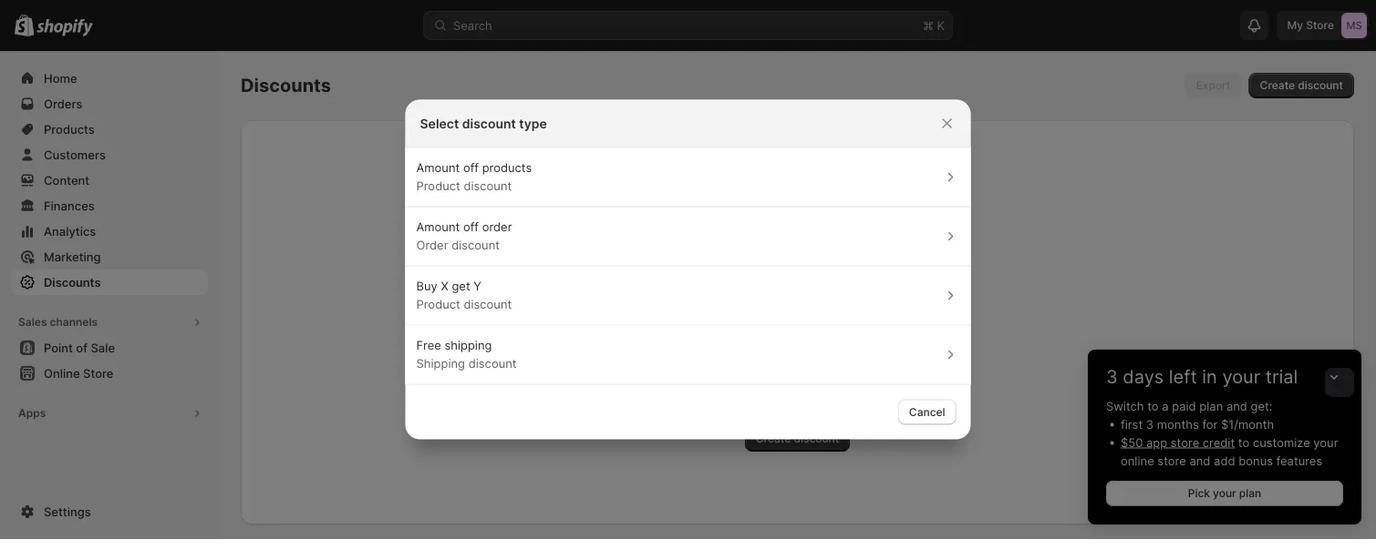 Task type: vqa. For each thing, say whether or not it's contained in the screenshot.
the right  text field
no



Task type: locate. For each thing, give the bounding box(es) containing it.
and up $1/month
[[1226, 399, 1247, 414]]

0 vertical spatial at
[[945, 383, 955, 397]]

at inside create discount codes and automatic discounts that apply at checkout. you can also use discounts with
[[945, 383, 955, 397]]

1 vertical spatial discounts
[[782, 398, 832, 411]]

1 vertical spatial plan
[[1239, 487, 1261, 501]]

months
[[1157, 418, 1199, 432]]

switch to a paid plan and get:
[[1106, 399, 1272, 414]]

checkout.
[[639, 398, 689, 411]]

compare at prices link
[[860, 398, 953, 411]]

0 vertical spatial to
[[1147, 399, 1159, 414]]

discount
[[1298, 79, 1343, 92], [462, 116, 516, 131], [464, 179, 512, 193], [452, 238, 500, 253], [464, 298, 512, 312], [468, 357, 517, 371], [678, 383, 722, 397], [794, 433, 839, 446]]

store inside to customize your online store and add bonus features
[[1158, 454, 1186, 468]]

0 horizontal spatial to
[[1147, 399, 1159, 414]]

0 vertical spatial your
[[1222, 366, 1260, 388]]

pick your plan link
[[1106, 481, 1343, 507]]

1 horizontal spatial create
[[756, 433, 791, 446]]

discounts
[[241, 74, 331, 97], [44, 275, 101, 290]]

your inside to customize your online store and add bonus features
[[1314, 436, 1338, 450]]

1 vertical spatial create discount button
[[745, 427, 850, 452]]

to
[[1147, 399, 1159, 414], [1238, 436, 1250, 450]]

0 vertical spatial 3
[[1106, 366, 1118, 388]]

2 amount from the top
[[416, 220, 460, 234]]

off left 'order'
[[463, 220, 479, 234]]

$1/month
[[1221, 418, 1274, 432]]

prices
[[922, 398, 953, 411]]

1 vertical spatial product
[[416, 298, 460, 312]]

off inside the amount off order order discount
[[463, 220, 479, 234]]

create discount
[[1260, 79, 1343, 92], [756, 433, 839, 446]]

and left add
[[1190, 454, 1211, 468]]

$50
[[1121, 436, 1143, 450]]

0 vertical spatial create
[[1260, 79, 1295, 92]]

1 horizontal spatial plan
[[1239, 487, 1261, 501]]

1 vertical spatial create
[[640, 383, 675, 397]]

to customize your online store and add bonus features
[[1121, 436, 1338, 468]]

1 vertical spatial off
[[463, 220, 479, 234]]

free shipping shipping discount
[[416, 339, 517, 371]]

compare at prices .
[[860, 398, 956, 411]]

1 vertical spatial amount
[[416, 220, 460, 234]]

0 vertical spatial amount
[[416, 161, 460, 175]]

amount up order
[[416, 220, 460, 234]]

first 3 months for $1/month
[[1121, 418, 1274, 432]]

2 horizontal spatial and
[[1226, 399, 1247, 414]]

discount inside free shipping shipping discount
[[468, 357, 517, 371]]

3 days left in your trial
[[1106, 366, 1298, 388]]

settings link
[[11, 500, 208, 525]]

1 horizontal spatial discounts
[[837, 383, 887, 397]]

plan
[[1199, 399, 1223, 414], [1239, 487, 1261, 501]]

off
[[463, 161, 479, 175], [463, 220, 479, 234]]

product
[[416, 179, 460, 193], [416, 298, 460, 312]]

1 horizontal spatial create discount button
[[1249, 73, 1354, 98]]

3
[[1106, 366, 1118, 388], [1146, 418, 1154, 432]]

2 vertical spatial your
[[1213, 487, 1236, 501]]

and
[[760, 383, 779, 397], [1226, 399, 1247, 414], [1190, 454, 1211, 468]]

apps button
[[11, 401, 208, 427]]

apps
[[18, 407, 46, 420]]

you
[[692, 398, 712, 411]]

with
[[835, 398, 857, 411]]

app
[[1146, 436, 1167, 450]]

0 horizontal spatial 3
[[1106, 366, 1118, 388]]

1 amount from the top
[[416, 161, 460, 175]]

k
[[937, 18, 945, 32]]

discount inside the amount off order order discount
[[452, 238, 500, 253]]

plan inside "link"
[[1239, 487, 1261, 501]]

store
[[1171, 436, 1199, 450], [1158, 454, 1186, 468]]

order
[[482, 220, 512, 234]]

product up the amount off order order discount
[[416, 179, 460, 193]]

0 vertical spatial plan
[[1199, 399, 1223, 414]]

home link
[[11, 66, 208, 91]]

to down $1/month
[[1238, 436, 1250, 450]]

1 off from the top
[[463, 161, 479, 175]]

plan down the 'bonus'
[[1239, 487, 1261, 501]]

create discount codes and automatic discounts that apply at checkout. you can also use discounts with
[[639, 383, 955, 411]]

0 vertical spatial off
[[463, 161, 479, 175]]

amount
[[416, 161, 460, 175], [416, 220, 460, 234]]

customize
[[1253, 436, 1310, 450]]

2 vertical spatial create
[[756, 433, 791, 446]]

bonus
[[1239, 454, 1273, 468]]

and inside create discount codes and automatic discounts that apply at checkout. you can also use discounts with
[[760, 383, 779, 397]]

free
[[416, 339, 441, 353]]

your right 'in'
[[1222, 366, 1260, 388]]

0 vertical spatial and
[[760, 383, 779, 397]]

at down that at the bottom of the page
[[909, 398, 919, 411]]

0 vertical spatial create discount button
[[1249, 73, 1354, 98]]

1 horizontal spatial at
[[945, 383, 955, 397]]

2 vertical spatial and
[[1190, 454, 1211, 468]]

and up use
[[760, 383, 779, 397]]

your inside dropdown button
[[1222, 366, 1260, 388]]

select discount type
[[420, 116, 547, 131]]

x
[[441, 280, 448, 294]]

left
[[1169, 366, 1197, 388]]

1 vertical spatial store
[[1158, 454, 1186, 468]]

at up the .
[[945, 383, 955, 397]]

discounts up with
[[837, 383, 887, 397]]

$50 app store credit
[[1121, 436, 1235, 450]]

select discount type dialog
[[0, 100, 1376, 440]]

0 vertical spatial discounts
[[241, 74, 331, 97]]

1 horizontal spatial to
[[1238, 436, 1250, 450]]

3 right the first
[[1146, 418, 1154, 432]]

amount off products product discount
[[416, 161, 532, 193]]

1 product from the top
[[416, 179, 460, 193]]

off left products on the top left of page
[[463, 161, 479, 175]]

get
[[452, 280, 470, 294]]

amount inside the amount off order order discount
[[416, 220, 460, 234]]

that
[[890, 383, 911, 397]]

2 off from the top
[[463, 220, 479, 234]]

home
[[44, 71, 77, 85]]

store down months on the bottom right of page
[[1171, 436, 1199, 450]]

discount inside amount off products product discount
[[464, 179, 512, 193]]

discount inside buy x get y product discount
[[464, 298, 512, 312]]

0 horizontal spatial at
[[909, 398, 919, 411]]

1 vertical spatial create discount
[[756, 433, 839, 446]]

amount for order
[[416, 220, 460, 234]]

off inside amount off products product discount
[[463, 161, 479, 175]]

plan up the for in the bottom of the page
[[1199, 399, 1223, 414]]

1 vertical spatial 3
[[1146, 418, 1154, 432]]

amount inside amount off products product discount
[[416, 161, 460, 175]]

0 vertical spatial create discount
[[1260, 79, 1343, 92]]

discounts
[[837, 383, 887, 397], [782, 398, 832, 411]]

trial
[[1266, 366, 1298, 388]]

0 horizontal spatial create discount
[[756, 433, 839, 446]]

1 horizontal spatial 3
[[1146, 418, 1154, 432]]

0 horizontal spatial create discount button
[[745, 427, 850, 452]]

create
[[1260, 79, 1295, 92], [640, 383, 675, 397], [756, 433, 791, 446]]

a
[[1162, 399, 1169, 414]]

0 horizontal spatial create
[[640, 383, 675, 397]]

1 horizontal spatial and
[[1190, 454, 1211, 468]]

1 vertical spatial and
[[1226, 399, 1247, 414]]

discounts down automatic
[[782, 398, 832, 411]]

amount down 'select'
[[416, 161, 460, 175]]

sales channels
[[18, 316, 98, 329]]

1 vertical spatial to
[[1238, 436, 1250, 450]]

your right "pick" at right bottom
[[1213, 487, 1236, 501]]

select
[[420, 116, 459, 131]]

also
[[736, 398, 757, 411]]

at
[[945, 383, 955, 397], [909, 398, 919, 411]]

create discount for left 'create discount' "button"
[[756, 433, 839, 446]]

store down $50 app store credit
[[1158, 454, 1186, 468]]

days
[[1123, 366, 1164, 388]]

1 horizontal spatial discounts
[[241, 74, 331, 97]]

0 horizontal spatial discounts
[[44, 275, 101, 290]]

3 left days
[[1106, 366, 1118, 388]]

products
[[482, 161, 532, 175]]

your up features
[[1314, 436, 1338, 450]]

0 vertical spatial product
[[416, 179, 460, 193]]

2 product from the top
[[416, 298, 460, 312]]

2 horizontal spatial create
[[1260, 79, 1295, 92]]

in
[[1202, 366, 1217, 388]]

and for switch
[[1226, 399, 1247, 414]]

your
[[1222, 366, 1260, 388], [1314, 436, 1338, 450], [1213, 487, 1236, 501]]

1 horizontal spatial create discount
[[1260, 79, 1343, 92]]

⌘
[[923, 18, 934, 32]]

create discount button
[[1249, 73, 1354, 98], [745, 427, 850, 452]]

product down x
[[416, 298, 460, 312]]

0 horizontal spatial plan
[[1199, 399, 1223, 414]]

and inside to customize your online store and add bonus features
[[1190, 454, 1211, 468]]

1 vertical spatial your
[[1314, 436, 1338, 450]]

to left "a"
[[1147, 399, 1159, 414]]

0 horizontal spatial and
[[760, 383, 779, 397]]



Task type: describe. For each thing, give the bounding box(es) containing it.
3 days left in your trial button
[[1088, 350, 1362, 388]]

create discount for rightmost 'create discount' "button"
[[1260, 79, 1343, 92]]

shipping
[[445, 339, 492, 353]]

cancel
[[909, 406, 945, 419]]

features
[[1276, 454, 1322, 468]]

⌘ k
[[923, 18, 945, 32]]

shopify image
[[37, 19, 93, 37]]

channels
[[50, 316, 98, 329]]

online
[[1121, 454, 1154, 468]]

paid
[[1172, 399, 1196, 414]]

compare
[[860, 398, 906, 411]]

add
[[1214, 454, 1235, 468]]

3 days left in your trial element
[[1088, 398, 1362, 525]]

product inside amount off products product discount
[[416, 179, 460, 193]]

sales
[[18, 316, 47, 329]]

pick
[[1188, 487, 1210, 501]]

off for order
[[463, 220, 479, 234]]

type
[[519, 116, 547, 131]]

off for products
[[463, 161, 479, 175]]

1 vertical spatial at
[[909, 398, 919, 411]]

create inside create discount codes and automatic discounts that apply at checkout. you can also use discounts with
[[640, 383, 675, 397]]

create for rightmost 'create discount' "button"
[[1260, 79, 1295, 92]]

apply
[[914, 383, 942, 397]]

to inside to customize your online store and add bonus features
[[1238, 436, 1250, 450]]

your inside "link"
[[1213, 487, 1236, 501]]

sales channels button
[[11, 310, 208, 336]]

$50 app store credit link
[[1121, 436, 1235, 450]]

codes
[[725, 383, 757, 397]]

0 vertical spatial discounts
[[837, 383, 887, 397]]

amount for product
[[416, 161, 460, 175]]

buy x get y product discount
[[416, 280, 512, 312]]

create for left 'create discount' "button"
[[756, 433, 791, 446]]

pick your plan
[[1188, 487, 1261, 501]]

buy
[[416, 280, 437, 294]]

.
[[953, 398, 956, 411]]

product inside buy x get y product discount
[[416, 298, 460, 312]]

0 vertical spatial store
[[1171, 436, 1199, 450]]

use
[[760, 398, 779, 411]]

y
[[474, 280, 481, 294]]

switch
[[1106, 399, 1144, 414]]

for
[[1202, 418, 1218, 432]]

amount off order order discount
[[416, 220, 512, 253]]

discounts link
[[11, 270, 208, 295]]

1 vertical spatial discounts
[[44, 275, 101, 290]]

settings
[[44, 505, 91, 519]]

automatic
[[782, 383, 834, 397]]

and for to
[[1190, 454, 1211, 468]]

search
[[453, 18, 492, 32]]

shipping
[[416, 357, 465, 371]]

3 inside dropdown button
[[1106, 366, 1118, 388]]

cancel button
[[898, 400, 956, 425]]

0 horizontal spatial discounts
[[782, 398, 832, 411]]

order
[[416, 238, 448, 253]]

first
[[1121, 418, 1143, 432]]

get:
[[1251, 399, 1272, 414]]

can
[[715, 398, 733, 411]]

discount inside create discount codes and automatic discounts that apply at checkout. you can also use discounts with
[[678, 383, 722, 397]]

credit
[[1203, 436, 1235, 450]]



